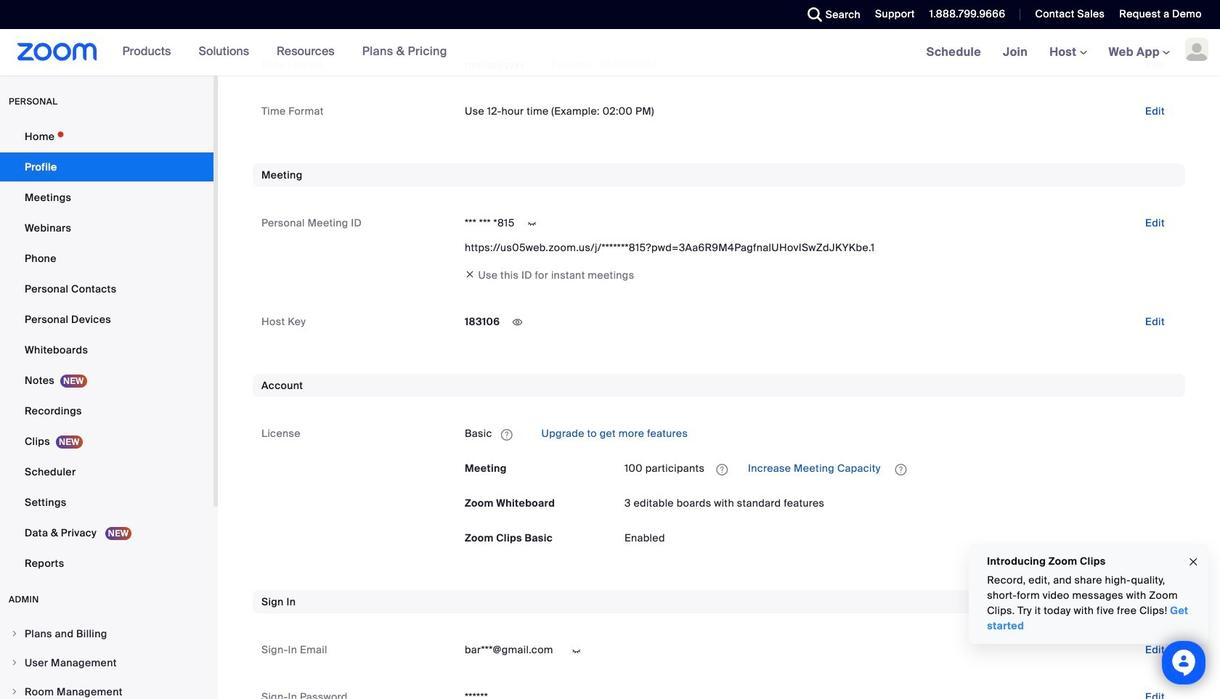 Task type: describe. For each thing, give the bounding box(es) containing it.
personal menu menu
[[0, 122, 214, 580]]

hide host key image
[[506, 316, 529, 330]]

meetings navigation
[[916, 29, 1221, 76]]

2 menu item from the top
[[0, 650, 214, 677]]

1 right image from the top
[[10, 630, 19, 639]]

product information navigation
[[97, 29, 458, 76]]

1 menu item from the top
[[0, 621, 214, 648]]

3 right image from the top
[[10, 688, 19, 697]]



Task type: vqa. For each thing, say whether or not it's contained in the screenshot.
The whiteboard Learning Experience Canvas is view only element
no



Task type: locate. For each thing, give the bounding box(es) containing it.
admin menu menu
[[0, 621, 214, 700]]

2 vertical spatial menu item
[[0, 679, 214, 700]]

learn more about your license type image
[[500, 430, 514, 440]]

1 vertical spatial menu item
[[0, 650, 214, 677]]

1 vertical spatial right image
[[10, 659, 19, 668]]

0 vertical spatial menu item
[[0, 621, 214, 648]]

profile picture image
[[1186, 38, 1209, 61]]

2 vertical spatial right image
[[10, 688, 19, 697]]

0 vertical spatial right image
[[10, 630, 19, 639]]

menu item
[[0, 621, 214, 648], [0, 650, 214, 677], [0, 679, 214, 700]]

2 right image from the top
[[10, 659, 19, 668]]

3 menu item from the top
[[0, 679, 214, 700]]

zoom logo image
[[17, 43, 97, 61]]

show personal meeting id image
[[521, 217, 544, 231]]

close image
[[1188, 554, 1200, 571]]

right image
[[10, 630, 19, 639], [10, 659, 19, 668], [10, 688, 19, 697]]

banner
[[0, 29, 1221, 76]]

application
[[465, 423, 1177, 446]]



